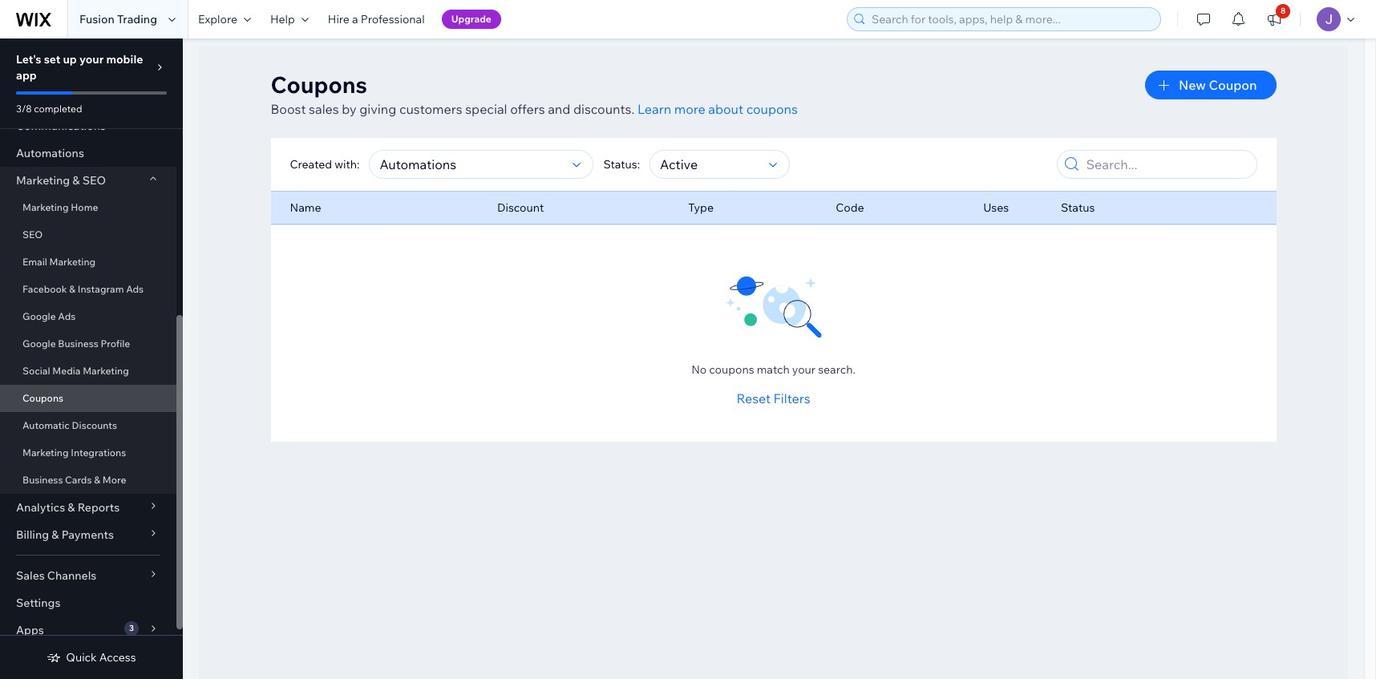Task type: describe. For each thing, give the bounding box(es) containing it.
up
[[63, 52, 77, 67]]

reset filters
[[737, 391, 811, 407]]

professional
[[361, 12, 425, 26]]

reset filters link
[[737, 389, 811, 408]]

1 vertical spatial coupons
[[709, 363, 755, 377]]

help button
[[261, 0, 318, 39]]

profile
[[101, 338, 130, 350]]

& for instagram
[[69, 283, 76, 295]]

& for reports
[[68, 501, 75, 515]]

sales
[[16, 569, 45, 583]]

automatic discounts
[[22, 420, 117, 432]]

automations link
[[0, 140, 176, 167]]

a
[[352, 12, 358, 26]]

sales channels button
[[0, 562, 176, 590]]

no coupons match your search.
[[692, 363, 856, 377]]

billing & payments
[[16, 528, 114, 542]]

0 horizontal spatial seo
[[22, 229, 43, 241]]

seo link
[[0, 221, 176, 249]]

help
[[270, 12, 295, 26]]

explore
[[198, 12, 237, 26]]

business cards & more link
[[0, 467, 176, 494]]

marketing down profile
[[83, 365, 129, 377]]

set
[[44, 52, 60, 67]]

marketing home
[[22, 201, 98, 213]]

sales channels
[[16, 569, 97, 583]]

new coupon
[[1179, 77, 1257, 93]]

billing & payments button
[[0, 521, 176, 549]]

social media marketing link
[[0, 358, 176, 385]]

no
[[692, 363, 707, 377]]

filters
[[774, 391, 811, 407]]

analytics & reports button
[[0, 494, 176, 521]]

email
[[22, 256, 47, 268]]

marketing for home
[[22, 201, 69, 213]]

google business profile link
[[0, 331, 176, 358]]

created
[[290, 157, 332, 172]]

sidebar element
[[0, 0, 183, 679]]

payments
[[61, 528, 114, 542]]

automations
[[16, 146, 84, 160]]

upgrade button
[[442, 10, 501, 29]]

hire a professional link
[[318, 0, 435, 39]]

uses
[[984, 201, 1009, 215]]

quick
[[66, 651, 97, 665]]

type
[[689, 201, 714, 215]]

marketing & seo
[[16, 173, 106, 188]]

business cards & more
[[22, 474, 126, 486]]

1 vertical spatial business
[[22, 474, 63, 486]]

status
[[1061, 201, 1095, 215]]

0 horizontal spatial ads
[[58, 310, 76, 322]]

home
[[71, 201, 98, 213]]

let's set up your mobile app
[[16, 52, 143, 83]]

marketing integrations link
[[0, 440, 176, 467]]

reset
[[737, 391, 771, 407]]

Search... field
[[1082, 151, 1252, 178]]

new
[[1179, 77, 1206, 93]]

google for google ads
[[22, 310, 56, 322]]

match
[[757, 363, 790, 377]]

marketing integrations
[[22, 447, 126, 459]]

completed
[[34, 103, 82, 115]]

billing
[[16, 528, 49, 542]]

coupons for coupons boost sales by giving customers special offers and discounts. learn more about coupons
[[271, 71, 367, 99]]

hire
[[328, 12, 350, 26]]

cards
[[65, 474, 92, 486]]

analytics & reports
[[16, 501, 120, 515]]

and
[[548, 101, 571, 117]]

google for google business profile
[[22, 338, 56, 350]]

social media marketing
[[22, 365, 129, 377]]

customers
[[399, 101, 463, 117]]

coupons link
[[0, 385, 176, 412]]

social
[[22, 365, 50, 377]]

let's
[[16, 52, 41, 67]]



Task type: locate. For each thing, give the bounding box(es) containing it.
email marketing
[[22, 256, 96, 268]]

marketing inside dropdown button
[[16, 173, 70, 188]]

1 vertical spatial coupons
[[22, 392, 63, 404]]

coupons inside coupons boost sales by giving customers special offers and discounts. learn more about coupons
[[271, 71, 367, 99]]

google up social
[[22, 338, 56, 350]]

name
[[290, 201, 321, 215]]

automatic
[[22, 420, 70, 432]]

quick access button
[[47, 651, 136, 665]]

discounts.
[[574, 101, 635, 117]]

0 horizontal spatial coupons
[[22, 392, 63, 404]]

your
[[79, 52, 104, 67], [792, 363, 816, 377]]

access
[[99, 651, 136, 665]]

0 vertical spatial business
[[58, 338, 98, 350]]

media
[[52, 365, 81, 377]]

0 vertical spatial coupons
[[747, 101, 798, 117]]

0 vertical spatial seo
[[82, 173, 106, 188]]

fusion trading
[[79, 12, 157, 26]]

trading
[[117, 12, 157, 26]]

2 google from the top
[[22, 338, 56, 350]]

8 button
[[1257, 0, 1292, 39]]

1 vertical spatial your
[[792, 363, 816, 377]]

0 vertical spatial ads
[[126, 283, 144, 295]]

learn more about coupons link
[[638, 101, 798, 117]]

3/8
[[16, 103, 32, 115]]

your right up
[[79, 52, 104, 67]]

ads up 'google business profile' on the left of page
[[58, 310, 76, 322]]

your inside let's set up your mobile app
[[79, 52, 104, 67]]

special
[[465, 101, 507, 117]]

status:
[[604, 157, 640, 172]]

with:
[[335, 157, 360, 172]]

marketing home link
[[0, 194, 176, 221]]

by
[[342, 101, 357, 117]]

coupons right about
[[747, 101, 798, 117]]

facebook
[[22, 283, 67, 295]]

coupon
[[1209, 77, 1257, 93]]

business
[[58, 338, 98, 350], [22, 474, 63, 486]]

marketing up facebook & instagram ads
[[49, 256, 96, 268]]

& up 'home'
[[72, 173, 80, 188]]

marketing down marketing & seo
[[22, 201, 69, 213]]

communications
[[16, 119, 106, 133]]

8
[[1281, 6, 1286, 16]]

0 vertical spatial google
[[22, 310, 56, 322]]

seo
[[82, 173, 106, 188], [22, 229, 43, 241]]

analytics
[[16, 501, 65, 515]]

discount
[[497, 201, 544, 215]]

discounts
[[72, 420, 117, 432]]

settings link
[[0, 590, 176, 617]]

ads right instagram
[[126, 283, 144, 295]]

0 vertical spatial your
[[79, 52, 104, 67]]

google business profile
[[22, 338, 130, 350]]

coupons up sales
[[271, 71, 367, 99]]

new coupon button
[[1146, 71, 1277, 99]]

coupons inside coupons boost sales by giving customers special offers and discounts. learn more about coupons
[[747, 101, 798, 117]]

& left the reports
[[68, 501, 75, 515]]

email marketing link
[[0, 249, 176, 276]]

& for payments
[[52, 528, 59, 542]]

facebook & instagram ads link
[[0, 276, 176, 303]]

coupons inside sidebar element
[[22, 392, 63, 404]]

apps
[[16, 623, 44, 638]]

Search for tools, apps, help & more... field
[[867, 8, 1156, 30]]

marketing & seo button
[[0, 167, 176, 194]]

google inside google ads link
[[22, 310, 56, 322]]

instagram
[[78, 283, 124, 295]]

1 horizontal spatial your
[[792, 363, 816, 377]]

your for mobile
[[79, 52, 104, 67]]

seo up email
[[22, 229, 43, 241]]

your for search.
[[792, 363, 816, 377]]

business inside google business profile 'link'
[[58, 338, 98, 350]]

marketing down automations
[[16, 173, 70, 188]]

1 horizontal spatial coupons
[[271, 71, 367, 99]]

3/8 completed
[[16, 103, 82, 115]]

3
[[129, 623, 134, 634]]

automatic discounts link
[[0, 412, 176, 440]]

business up analytics
[[22, 474, 63, 486]]

mobile
[[106, 52, 143, 67]]

google inside google business profile 'link'
[[22, 338, 56, 350]]

integrations
[[71, 447, 126, 459]]

facebook & instagram ads
[[22, 283, 144, 295]]

communications button
[[0, 112, 176, 140]]

hire a professional
[[328, 12, 425, 26]]

1 horizontal spatial seo
[[82, 173, 106, 188]]

giving
[[360, 101, 397, 117]]

coupons for coupons
[[22, 392, 63, 404]]

0 horizontal spatial your
[[79, 52, 104, 67]]

marketing
[[16, 173, 70, 188], [22, 201, 69, 213], [49, 256, 96, 268], [83, 365, 129, 377], [22, 447, 69, 459]]

business up "social media marketing"
[[58, 338, 98, 350]]

1 google from the top
[[22, 310, 56, 322]]

seo inside dropdown button
[[82, 173, 106, 188]]

0 vertical spatial coupons
[[271, 71, 367, 99]]

& right the 'facebook'
[[69, 283, 76, 295]]

quick access
[[66, 651, 136, 665]]

google down the 'facebook'
[[22, 310, 56, 322]]

more
[[102, 474, 126, 486]]

coupons up automatic
[[22, 392, 63, 404]]

seo down automations link
[[82, 173, 106, 188]]

google ads link
[[0, 303, 176, 331]]

your right match
[[792, 363, 816, 377]]

1 vertical spatial ads
[[58, 310, 76, 322]]

app
[[16, 68, 37, 83]]

marketing for &
[[16, 173, 70, 188]]

upgrade
[[451, 13, 492, 25]]

coupons
[[271, 71, 367, 99], [22, 392, 63, 404]]

1 horizontal spatial ads
[[126, 283, 144, 295]]

ads
[[126, 283, 144, 295], [58, 310, 76, 322]]

reports
[[78, 501, 120, 515]]

& left more
[[94, 474, 100, 486]]

coupons right no
[[709, 363, 755, 377]]

sales
[[309, 101, 339, 117]]

marketing for integrations
[[22, 447, 69, 459]]

created with:
[[290, 157, 360, 172]]

& right the billing
[[52, 528, 59, 542]]

google
[[22, 310, 56, 322], [22, 338, 56, 350]]

learn
[[638, 101, 672, 117]]

code
[[836, 201, 864, 215]]

channels
[[47, 569, 97, 583]]

boost
[[271, 101, 306, 117]]

1 vertical spatial seo
[[22, 229, 43, 241]]

1 vertical spatial google
[[22, 338, 56, 350]]

None field
[[375, 151, 568, 178], [655, 151, 765, 178], [375, 151, 568, 178], [655, 151, 765, 178]]

settings
[[16, 596, 61, 610]]

marketing down automatic
[[22, 447, 69, 459]]

about
[[709, 101, 744, 117]]

offers
[[510, 101, 545, 117]]

search.
[[818, 363, 856, 377]]

google ads
[[22, 310, 76, 322]]

& inside dropdown button
[[72, 173, 80, 188]]

& for seo
[[72, 173, 80, 188]]



Task type: vqa. For each thing, say whether or not it's contained in the screenshot.
ADD NEW FIELD
no



